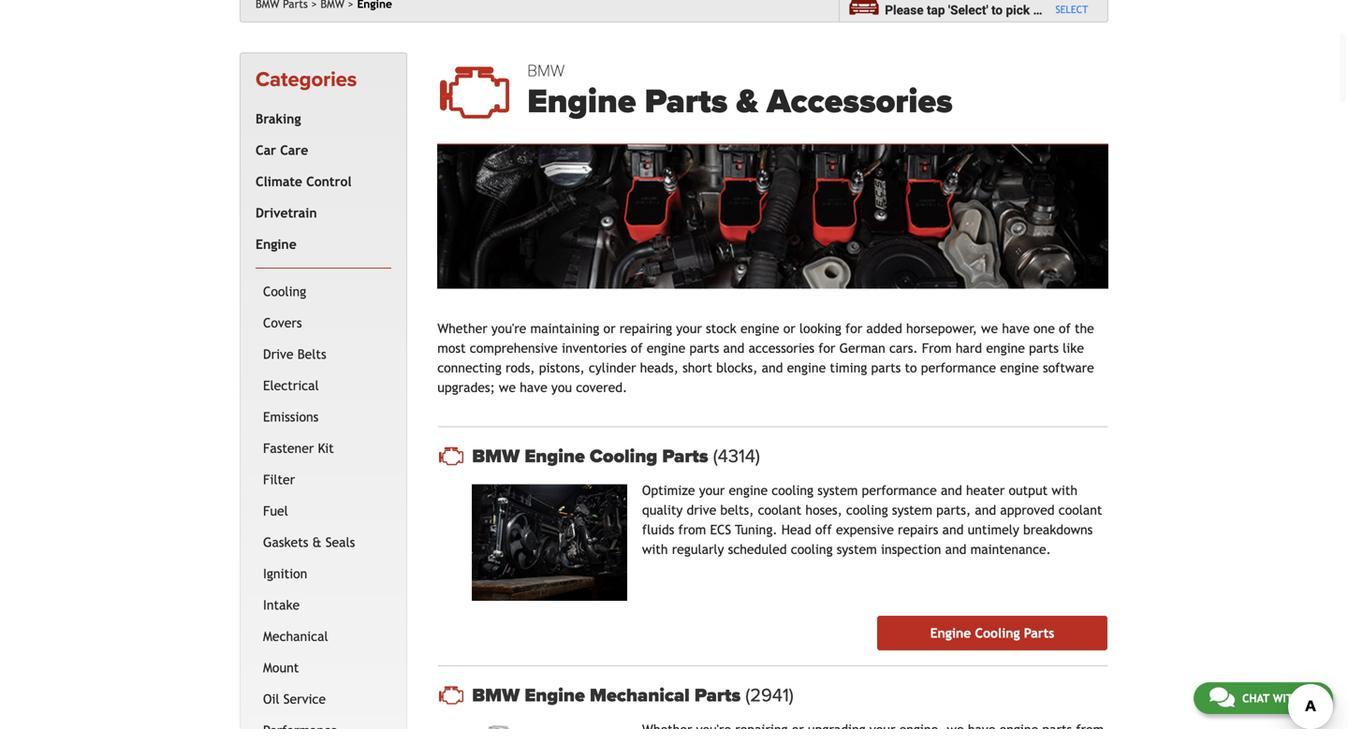Task type: vqa. For each thing, say whether or not it's contained in the screenshot.
second Delete image from the bottom
no



Task type: locate. For each thing, give the bounding box(es) containing it.
1 horizontal spatial for
[[846, 321, 863, 336]]

'select'
[[949, 3, 989, 18]]

1 vertical spatial to
[[905, 361, 917, 376]]

bmw                                                                                    engine mechanical parts
[[472, 685, 746, 707]]

braking
[[256, 111, 301, 126]]

engine cooling parts link
[[877, 616, 1108, 651]]

0 horizontal spatial cooling
[[263, 284, 306, 299]]

1 horizontal spatial with
[[1052, 483, 1078, 498]]

2 vertical spatial system
[[837, 542, 877, 557]]

0 horizontal spatial have
[[520, 380, 548, 395]]

engine
[[741, 321, 780, 336], [647, 341, 686, 356], [986, 341, 1025, 356], [787, 361, 826, 376], [1000, 361, 1039, 376], [729, 483, 768, 498]]

mechanical
[[263, 629, 328, 644], [590, 685, 690, 707]]

2 horizontal spatial with
[[1273, 692, 1301, 705]]

1 horizontal spatial &
[[737, 81, 758, 122]]

1 horizontal spatial cooling
[[590, 445, 658, 468]]

inspection
[[881, 542, 942, 557]]

looking
[[800, 321, 842, 336]]

electrical
[[263, 378, 319, 393]]

cooling
[[263, 284, 306, 299], [590, 445, 658, 468], [975, 626, 1020, 641]]

0 vertical spatial system
[[818, 483, 858, 498]]

1 vertical spatial with
[[642, 542, 668, 557]]

1 vertical spatial cooling
[[847, 503, 888, 518]]

of down repairing
[[631, 341, 643, 356]]

regularly
[[672, 542, 724, 557]]

cooling up optimize
[[590, 445, 658, 468]]

parts inside bmw engine parts & accessories
[[645, 81, 728, 122]]

1 vertical spatial we
[[499, 380, 516, 395]]

0 vertical spatial for
[[846, 321, 863, 336]]

electrical link
[[259, 370, 388, 402]]

1 vertical spatial of
[[631, 341, 643, 356]]

bmw
[[527, 61, 565, 81], [472, 445, 520, 468], [472, 685, 520, 707]]

pick
[[1006, 3, 1030, 18]]

drive belts
[[263, 347, 327, 362]]

filter
[[263, 472, 295, 487]]

coolant up breakdowns
[[1059, 503, 1103, 518]]

engine down the one on the top right
[[1000, 361, 1039, 376]]

your up drive
[[699, 483, 725, 498]]

have down rods,
[[520, 380, 548, 395]]

1 or from the left
[[604, 321, 616, 336]]

short
[[683, 361, 713, 376]]

parts
[[690, 341, 720, 356], [1029, 341, 1059, 356], [871, 361, 901, 376]]

your left stock
[[676, 321, 702, 336]]

1 vertical spatial your
[[699, 483, 725, 498]]

categories
[[256, 67, 357, 92]]

we
[[982, 321, 998, 336], [499, 380, 516, 395]]

approved
[[1001, 503, 1055, 518]]

intake link
[[259, 590, 388, 621]]

2 vertical spatial cooling
[[975, 626, 1020, 641]]

most
[[438, 341, 466, 356]]

1 horizontal spatial mechanical
[[590, 685, 690, 707]]

0 horizontal spatial coolant
[[758, 503, 802, 518]]

2 or from the left
[[784, 321, 796, 336]]

system up repairs
[[892, 503, 933, 518]]

1 horizontal spatial coolant
[[1059, 503, 1103, 518]]

belts
[[298, 347, 327, 362]]

car care
[[256, 143, 308, 158]]

output
[[1009, 483, 1048, 498]]

cooling down maintenance. at the right bottom of page
[[975, 626, 1020, 641]]

upgrades;
[[438, 380, 495, 395]]

0 vertical spatial &
[[737, 81, 758, 122]]

parts down the one on the top right
[[1029, 341, 1059, 356]]

1 vertical spatial system
[[892, 503, 933, 518]]

to down cars.
[[905, 361, 917, 376]]

of left 'the' on the top right of page
[[1059, 321, 1071, 336]]

0 vertical spatial mechanical
[[263, 629, 328, 644]]

mount
[[263, 661, 299, 676]]

control
[[306, 174, 352, 189]]

0 vertical spatial cooling
[[263, 284, 306, 299]]

bmw engine parts & accessories
[[527, 61, 953, 122]]

0 horizontal spatial to
[[905, 361, 917, 376]]

inventories
[[562, 341, 627, 356]]

parts down cars.
[[871, 361, 901, 376]]

2 vertical spatial bmw
[[472, 685, 520, 707]]

or
[[604, 321, 616, 336], [784, 321, 796, 336]]

braking link
[[252, 103, 388, 135]]

cars.
[[890, 341, 918, 356]]

filter link
[[259, 464, 388, 496]]

us
[[1304, 692, 1318, 705]]

1 vertical spatial bmw
[[472, 445, 520, 468]]

fluids
[[642, 523, 675, 538]]

with right output
[[1052, 483, 1078, 498]]

1 vertical spatial mechanical
[[590, 685, 690, 707]]

system up hoses,
[[818, 483, 858, 498]]

blocks,
[[717, 361, 758, 376]]

cooling inside engine subcategories element
[[263, 284, 306, 299]]

2 vertical spatial with
[[1273, 692, 1301, 705]]

0 vertical spatial have
[[1002, 321, 1030, 336]]

0 horizontal spatial or
[[604, 321, 616, 336]]

0 horizontal spatial &
[[312, 535, 322, 550]]

optimize
[[642, 483, 695, 498]]

coolant
[[758, 503, 802, 518], [1059, 503, 1103, 518]]

with left us
[[1273, 692, 1301, 705]]

0 vertical spatial we
[[982, 321, 998, 336]]

like
[[1063, 341, 1084, 356]]

0 vertical spatial bmw
[[527, 61, 565, 81]]

climate
[[256, 174, 302, 189]]

engine down accessories at top
[[787, 361, 826, 376]]

performance down hard
[[921, 361, 996, 376]]

have
[[1002, 321, 1030, 336], [520, 380, 548, 395]]

1 horizontal spatial we
[[982, 321, 998, 336]]

2 coolant from the left
[[1059, 503, 1103, 518]]

engine link
[[252, 229, 388, 260]]

whether
[[438, 321, 488, 336]]

cooling up "covers"
[[263, 284, 306, 299]]

head
[[782, 523, 812, 538]]

parts up short
[[690, 341, 720, 356]]

performance up repairs
[[862, 483, 937, 498]]

comments image
[[1210, 686, 1235, 709]]

engine cooling parts
[[930, 626, 1055, 641]]

0 vertical spatial to
[[992, 3, 1003, 18]]

engine inside bmw engine parts & accessories
[[527, 81, 636, 122]]

chat
[[1243, 692, 1270, 705]]

intake
[[263, 598, 300, 613]]

your
[[676, 321, 702, 336], [699, 483, 725, 498]]

cooling link
[[259, 276, 388, 307]]

we down rods,
[[499, 380, 516, 395]]

cooling down off
[[791, 542, 833, 557]]

kit
[[318, 441, 334, 456]]

maintaining
[[531, 321, 600, 336]]

for down the looking
[[819, 341, 836, 356]]

&
[[737, 81, 758, 122], [312, 535, 322, 550]]

untimely
[[968, 523, 1020, 538]]

& inside engine subcategories element
[[312, 535, 322, 550]]

fuel link
[[259, 496, 388, 527]]

for up german
[[846, 321, 863, 336]]

engine up the belts,
[[729, 483, 768, 498]]

1 horizontal spatial or
[[784, 321, 796, 336]]

2 horizontal spatial parts
[[1029, 341, 1059, 356]]

& inside bmw engine parts & accessories
[[737, 81, 758, 122]]

pistons,
[[539, 361, 585, 376]]

for
[[846, 321, 863, 336], [819, 341, 836, 356]]

engine inside engine cooling parts link
[[930, 626, 971, 641]]

cooling up expensive
[[847, 503, 888, 518]]

cooling down bmw                                                                                    engine cooling parts link
[[772, 483, 814, 498]]

your inside the whether you're maintaining or repairing your stock engine or looking for added horsepower, we have one of the most comprehensive inventories of engine parts and accessories for german cars. from hard engine parts like connecting rods, pistons, cylinder heads, short blocks, and engine timing parts to performance engine software upgrades; we have you covered.
[[676, 321, 702, 336]]

select link
[[1056, 4, 1089, 15]]

to left the pick
[[992, 3, 1003, 18]]

0 vertical spatial performance
[[921, 361, 996, 376]]

coolant up 'head'
[[758, 503, 802, 518]]

mechanical inside engine subcategories element
[[263, 629, 328, 644]]

engine parts & accessories banner image image
[[438, 145, 1109, 289]]

or up accessories at top
[[784, 321, 796, 336]]

your inside optimize your engine cooling system performance and heater output with quality drive belts, coolant hoses, cooling system parts, and approved coolant fluids from ecs tuning. head off expensive repairs and untimely breakdowns with regularly scheduled cooling system inspection and maintenance.
[[699, 483, 725, 498]]

have left the one on the top right
[[1002, 321, 1030, 336]]

drive
[[687, 503, 717, 518]]

gaskets
[[263, 535, 308, 550]]

we up hard
[[982, 321, 998, 336]]

performance inside the whether you're maintaining or repairing your stock engine or looking for added horsepower, we have one of the most comprehensive inventories of engine parts and accessories for german cars. from hard engine parts like connecting rods, pistons, cylinder heads, short blocks, and engine timing parts to performance engine software upgrades; we have you covered.
[[921, 361, 996, 376]]

system
[[818, 483, 858, 498], [892, 503, 933, 518], [837, 542, 877, 557]]

0 horizontal spatial we
[[499, 380, 516, 395]]

tuning.
[[735, 523, 778, 538]]

1 horizontal spatial have
[[1002, 321, 1030, 336]]

0 horizontal spatial mechanical
[[263, 629, 328, 644]]

bmw for mechanical
[[472, 685, 520, 707]]

0 vertical spatial your
[[676, 321, 702, 336]]

engine
[[527, 81, 636, 122], [256, 237, 297, 252], [525, 445, 585, 468], [930, 626, 971, 641], [525, 685, 585, 707]]

1 coolant from the left
[[758, 503, 802, 518]]

0 horizontal spatial for
[[819, 341, 836, 356]]

mechanical link
[[259, 621, 388, 653]]

engine for cooling
[[525, 445, 585, 468]]

accessories
[[749, 341, 815, 356]]

1 vertical spatial performance
[[862, 483, 937, 498]]

with down fluids
[[642, 542, 668, 557]]

or up the inventories
[[604, 321, 616, 336]]

system down expensive
[[837, 542, 877, 557]]

drivetrain link
[[252, 197, 388, 229]]

tap
[[927, 3, 945, 18]]

1 vertical spatial &
[[312, 535, 322, 550]]

bmw inside bmw engine parts & accessories
[[527, 61, 565, 81]]

1 horizontal spatial of
[[1059, 321, 1071, 336]]

expensive
[[836, 523, 894, 538]]

software
[[1043, 361, 1095, 376]]



Task type: describe. For each thing, give the bounding box(es) containing it.
category navigation element
[[240, 52, 408, 730]]

fastener kit link
[[259, 433, 388, 464]]

timing
[[830, 361, 867, 376]]

parts,
[[937, 503, 971, 518]]

fuel
[[263, 504, 288, 519]]

a
[[1033, 3, 1040, 18]]

climate control
[[256, 174, 352, 189]]

0 horizontal spatial with
[[642, 542, 668, 557]]

oil
[[263, 692, 280, 707]]

care
[[280, 143, 308, 158]]

off
[[816, 523, 832, 538]]

ecs
[[710, 523, 732, 538]]

covered.
[[576, 380, 628, 395]]

quality
[[642, 503, 683, 518]]

repairs
[[898, 523, 939, 538]]

drive belts link
[[259, 339, 388, 370]]

gaskets & seals
[[263, 535, 355, 550]]

0 horizontal spatial parts
[[690, 341, 720, 356]]

whether you're maintaining or repairing your stock engine or looking for added horsepower, we have one of the most comprehensive inventories of engine parts and accessories for german cars. from hard engine parts like connecting rods, pistons, cylinder heads, short blocks, and engine timing parts to performance engine software upgrades; we have you covered.
[[438, 321, 1095, 395]]

ignition
[[263, 566, 307, 581]]

accessories
[[767, 81, 953, 122]]

oil service link
[[259, 684, 388, 715]]

oil service
[[263, 692, 326, 707]]

stock
[[706, 321, 737, 336]]

scheduled
[[728, 542, 787, 557]]

0 vertical spatial of
[[1059, 321, 1071, 336]]

maintenance.
[[971, 542, 1052, 557]]

gaskets & seals link
[[259, 527, 388, 558]]

vehicle
[[1043, 3, 1084, 18]]

engine inside optimize your engine cooling system performance and heater output with quality drive belts, coolant hoses, cooling system parts, and approved coolant fluids from ecs tuning. head off expensive repairs and untimely breakdowns with regularly scheduled cooling system inspection and maintenance.
[[729, 483, 768, 498]]

0 horizontal spatial of
[[631, 341, 643, 356]]

bmw                                                                                    engine cooling parts link
[[472, 445, 1108, 468]]

bmw for cooling
[[472, 445, 520, 468]]

1 vertical spatial for
[[819, 341, 836, 356]]

2 horizontal spatial cooling
[[975, 626, 1020, 641]]

connecting
[[438, 361, 502, 376]]

climate control link
[[252, 166, 388, 197]]

bmw for parts
[[527, 61, 565, 81]]

one
[[1034, 321, 1055, 336]]

emissions link
[[259, 402, 388, 433]]

added
[[867, 321, 903, 336]]

chat with us
[[1243, 692, 1318, 705]]

heater
[[966, 483, 1005, 498]]

hoses,
[[806, 503, 843, 518]]

0 vertical spatial cooling
[[772, 483, 814, 498]]

from
[[679, 523, 706, 538]]

hard
[[956, 341, 983, 356]]

engine right hard
[[986, 341, 1025, 356]]

breakdowns
[[1024, 523, 1093, 538]]

covers
[[263, 315, 302, 330]]

emissions
[[263, 410, 319, 425]]

1 horizontal spatial to
[[992, 3, 1003, 18]]

engine up heads,
[[647, 341, 686, 356]]

to inside the whether you're maintaining or repairing your stock engine or looking for added horsepower, we have one of the most comprehensive inventories of engine parts and accessories for german cars. from hard engine parts like connecting rods, pistons, cylinder heads, short blocks, and engine timing parts to performance engine software upgrades; we have you covered.
[[905, 361, 917, 376]]

engine inside engine link
[[256, 237, 297, 252]]

horsepower,
[[907, 321, 978, 336]]

fastener kit
[[263, 441, 334, 456]]

comprehensive
[[470, 341, 558, 356]]

repairing
[[620, 321, 672, 336]]

please tap 'select' to pick a vehicle
[[885, 3, 1084, 18]]

ignition link
[[259, 558, 388, 590]]

engine for mechanical
[[525, 685, 585, 707]]

performance inside optimize your engine cooling system performance and heater output with quality drive belts, coolant hoses, cooling system parts, and approved coolant fluids from ecs tuning. head off expensive repairs and untimely breakdowns with regularly scheduled cooling system inspection and maintenance.
[[862, 483, 937, 498]]

0 vertical spatial with
[[1052, 483, 1078, 498]]

engine mechanical parts thumbnail image image
[[472, 724, 627, 730]]

car
[[256, 143, 276, 158]]

1 horizontal spatial parts
[[871, 361, 901, 376]]

please
[[885, 3, 924, 18]]

engine cooling parts thumbnail image image
[[472, 485, 627, 601]]

you're
[[492, 321, 527, 336]]

drive
[[263, 347, 294, 362]]

engine subcategories element
[[256, 268, 392, 730]]

belts,
[[721, 503, 754, 518]]

engine for parts
[[527, 81, 636, 122]]

engine up accessories at top
[[741, 321, 780, 336]]

rods,
[[506, 361, 535, 376]]

drivetrain
[[256, 205, 317, 220]]

you
[[552, 380, 572, 395]]

seals
[[326, 535, 355, 550]]

bmw                                                                                    engine mechanical parts link
[[472, 685, 1108, 707]]

select
[[1056, 4, 1089, 15]]

2 vertical spatial cooling
[[791, 542, 833, 557]]

covers link
[[259, 307, 388, 339]]

1 vertical spatial cooling
[[590, 445, 658, 468]]

optimize your engine cooling system performance and heater output with quality drive belts, coolant hoses, cooling system parts, and approved coolant fluids from ecs tuning. head off expensive repairs and untimely breakdowns with regularly scheduled cooling system inspection and maintenance.
[[642, 483, 1103, 557]]

from
[[922, 341, 952, 356]]

1 vertical spatial have
[[520, 380, 548, 395]]

car care link
[[252, 135, 388, 166]]

chat with us link
[[1194, 683, 1334, 715]]



